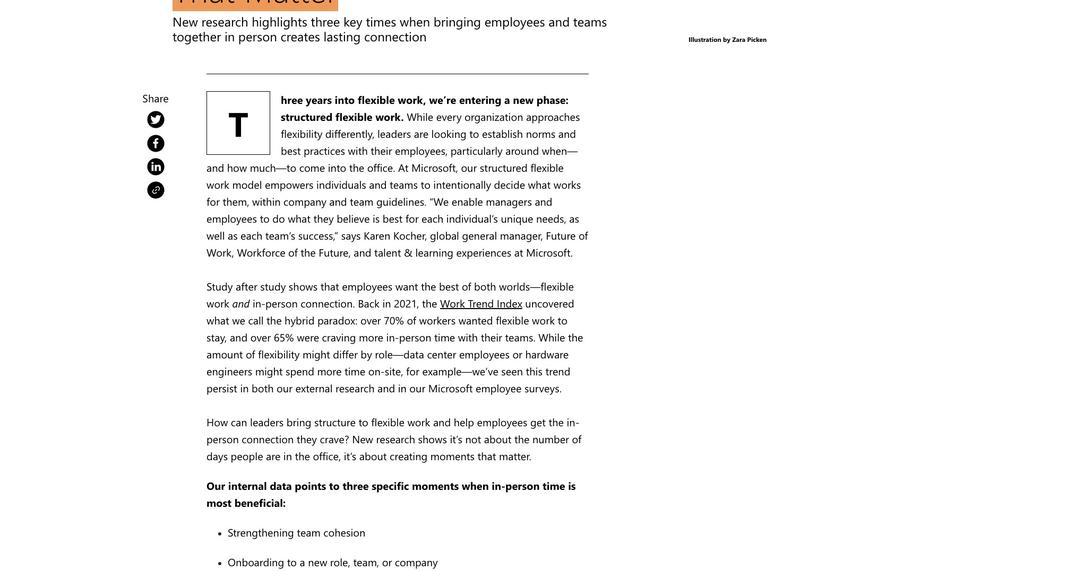 Task type: vqa. For each thing, say whether or not it's contained in the screenshot.
flexibility inside the uncovered what we call the hybrid paradox: over 70% of workers wanted flexible work to stay, and over 65% were craving more in-person time with their teams. While the amount of flexibility might differ by role—data center employees or hardware engineers might spend more time on-site, for example—we've seen this trend persist in both our external research and in our Microsoft employee surveys.
yes



Task type: locate. For each thing, give the bounding box(es) containing it.
flexible down index
[[496, 313, 529, 328]]

for left "them,"
[[207, 194, 220, 209]]

0 horizontal spatial or
[[382, 555, 392, 570]]

new research highlights three key times when bringing employees and teams together in person creates lasting connection
[[173, 13, 607, 45]]

model
[[232, 177, 262, 192]]

or right 'team,'
[[382, 555, 392, 570]]

0 horizontal spatial company
[[284, 194, 326, 209]]

the
[[349, 160, 364, 175], [301, 245, 316, 260], [421, 279, 436, 294], [422, 296, 437, 311], [267, 313, 282, 328], [568, 330, 583, 345], [549, 415, 564, 430], [514, 432, 530, 447], [295, 449, 310, 464]]

research inside 'uncovered what we call the hybrid paradox: over 70% of workers wanted flexible work to stay, and over 65% were craving more in-person time with their teams. while the amount of flexibility might differ by role—data center employees or hardware engineers might spend more time on-site, for example—we've seen this trend persist in both our external research and in our microsoft employee surveys.'
[[336, 381, 375, 396]]

or down teams.
[[513, 347, 522, 362]]

employee
[[476, 381, 522, 396]]

time
[[434, 330, 455, 345], [345, 364, 365, 379], [543, 479, 565, 493]]

new inside how can leaders bring structure to flexible work and help employees get the in- person connection they crave? new research shows it's not about the number of days people are in the office, it's about creating moments that matter.
[[352, 432, 373, 447]]

strengthening
[[228, 526, 294, 540]]

1 vertical spatial a
[[300, 555, 305, 570]]

0 horizontal spatial our
[[277, 381, 293, 396]]

with down wanted
[[458, 330, 478, 345]]

when
[[400, 13, 430, 30], [462, 479, 489, 493]]

it's down crave? at the bottom of page
[[344, 449, 356, 464]]

the right want
[[421, 279, 436, 294]]

can
[[231, 415, 247, 430]]

flexibility up the practices
[[281, 126, 322, 141]]

0 vertical spatial both
[[474, 279, 496, 294]]

0 vertical spatial moments
[[430, 449, 475, 464]]

0 vertical spatial into
[[335, 92, 355, 107]]

work inside the while every organization approaches flexibility differently, leaders are looking to establish norms and best practices with their employees, particularly around when— and how much—to come into the office. at microsoft, our structured flexible work model empowers individuals and teams to intentionally decide what works for them, within company and team guidelines. "we enable managers and employees to do what they believe is best for each individual's unique needs, as well as each team's success," says karen kocher, global general manager, future of work, workforce of the future, and talent & learning experiences at microsoft.
[[207, 177, 229, 192]]

onboarding to a new role, team, or company
[[228, 555, 438, 570]]

moments down not
[[430, 449, 475, 464]]

0 horizontal spatial connection
[[242, 432, 294, 447]]

moments
[[430, 449, 475, 464], [412, 479, 459, 493]]

what
[[528, 177, 551, 192], [288, 211, 311, 226], [207, 313, 229, 328]]

1 vertical spatial they
[[297, 432, 317, 447]]

what up the 'stay,'
[[207, 313, 229, 328]]

manager,
[[500, 228, 543, 243]]

while inside 'uncovered what we call the hybrid paradox: over 70% of workers wanted flexible work to stay, and over 65% were craving more in-person time with their teams. while the amount of flexibility might differ by role—data center employees or hardware engineers might spend more time on-site, for example—we've seen this trend persist in both our external research and in our microsoft employee surveys.'
[[539, 330, 565, 345]]

that
[[321, 279, 339, 294], [478, 449, 496, 464]]

new left phase:
[[513, 92, 534, 107]]

of right amount
[[246, 347, 255, 362]]

2 vertical spatial best
[[439, 279, 459, 294]]

time down differ
[[345, 364, 365, 379]]

three left 'specific'
[[343, 479, 369, 493]]

crave?
[[320, 432, 349, 447]]

both up work trend index link
[[474, 279, 496, 294]]

of right number
[[572, 432, 581, 447]]

times
[[366, 13, 396, 30]]

0 horizontal spatial over
[[250, 330, 271, 345]]

person
[[238, 28, 277, 45], [266, 296, 298, 311], [399, 330, 431, 345], [207, 432, 239, 447], [506, 479, 540, 493]]

days
[[207, 449, 228, 464]]

0 vertical spatial shows
[[289, 279, 318, 294]]

flexibility
[[281, 126, 322, 141], [258, 347, 300, 362]]

future
[[546, 228, 576, 243]]

entering
[[459, 92, 502, 107]]

into up individuals
[[328, 160, 346, 175]]

for right site, on the bottom of the page
[[406, 364, 419, 379]]

0 horizontal spatial more
[[317, 364, 342, 379]]

organization
[[465, 109, 523, 124]]

flexibility down 65%
[[258, 347, 300, 362]]

2021,
[[394, 296, 419, 311]]

1 vertical spatial best
[[383, 211, 403, 226]]

1 horizontal spatial is
[[568, 479, 576, 493]]

company
[[284, 194, 326, 209], [395, 555, 438, 570]]

0 vertical spatial team
[[350, 194, 374, 209]]

1 vertical spatial or
[[382, 555, 392, 570]]

in- down matter.
[[492, 479, 506, 493]]

empowers
[[265, 177, 314, 192]]

flexible up creating
[[371, 415, 405, 430]]

the up individuals
[[349, 160, 364, 175]]

0 vertical spatial with
[[348, 143, 368, 158]]

1 horizontal spatial shows
[[418, 432, 447, 447]]

t
[[228, 100, 248, 146]]

work
[[440, 296, 465, 311]]

our
[[461, 160, 477, 175], [277, 381, 293, 396], [410, 381, 425, 396]]

1 horizontal spatial research
[[336, 381, 375, 396]]

t main content
[[207, 74, 589, 572]]

might
[[303, 347, 330, 362], [255, 364, 283, 379]]

work down the uncovered
[[532, 313, 555, 328]]

person down how
[[207, 432, 239, 447]]

three inside new research highlights three key times when bringing employees and teams together in person creates lasting connection
[[311, 13, 340, 30]]

onboarding
[[228, 555, 284, 570]]

by inside 'uncovered what we call the hybrid paradox: over 70% of workers wanted flexible work to stay, and over 65% were craving more in-person time with their teams. while the amount of flexibility might differ by role—data center employees or hardware engineers might spend more time on-site, for example—we've seen this trend persist in both our external research and in our microsoft employee surveys.'
[[361, 347, 372, 362]]

seen
[[501, 364, 523, 379]]

as up future
[[569, 211, 579, 226]]

1 horizontal spatial time
[[434, 330, 455, 345]]

trend
[[546, 364, 570, 379]]

as right well
[[228, 228, 238, 243]]

in- up number
[[567, 415, 580, 430]]

with inside 'uncovered what we call the hybrid paradox: over 70% of workers wanted flexible work to stay, and over 65% were craving more in-person time with their teams. while the amount of flexibility might differ by role—data center employees or hardware engineers might spend more time on-site, for example—we've seen this trend persist in both our external research and in our microsoft employee surveys.'
[[458, 330, 478, 345]]

0 vertical spatial leaders
[[378, 126, 411, 141]]

a down strengthening team cohesion
[[300, 555, 305, 570]]

person inside 'uncovered what we call the hybrid paradox: over 70% of workers wanted flexible work to stay, and over 65% were craving more in-person time with their teams. while the amount of flexibility might differ by role—data center employees or hardware engineers might spend more time on-site, for example—we've seen this trend persist in both our external research and in our microsoft employee surveys.'
[[399, 330, 431, 345]]

0 vertical spatial connection
[[364, 28, 427, 45]]

or
[[513, 347, 522, 362], [382, 555, 392, 570]]

1 horizontal spatial teams
[[573, 13, 607, 30]]

0 horizontal spatial leaders
[[250, 415, 284, 430]]

0 vertical spatial their
[[371, 143, 392, 158]]

each up workforce on the top left of page
[[241, 228, 262, 243]]

new left role, on the bottom of page
[[308, 555, 327, 570]]

what inside 'uncovered what we call the hybrid paradox: over 70% of workers wanted flexible work to stay, and over 65% were craving more in-person time with their teams. while the amount of flexibility might differ by role—data center employees or hardware engineers might spend more time on-site, for example—we've seen this trend persist in both our external research and in our microsoft employee surveys.'
[[207, 313, 229, 328]]

structured inside the while every organization approaches flexibility differently, leaders are looking to establish norms and best practices with their employees, particularly around when— and how much—to come into the office. at microsoft, our structured flexible work model empowers individuals and teams to intentionally decide what works for them, within company and team guidelines. "we enable managers and employees to do what they believe is best for each individual's unique needs, as well as each team's success," says karen kocher, global general manager, future of work, workforce of the future, and talent & learning experiences at microsoft.
[[480, 160, 528, 175]]

work inside how can leaders bring structure to flexible work and help employees get the in- person connection they crave? new research shows it's not about the number of days people are in the office, it's about creating moments that matter.
[[407, 415, 430, 430]]

cohesion
[[323, 526, 365, 540]]

unique
[[501, 211, 533, 226]]

of inside the study after study shows that employees want the best of both worlds—flexible work
[[462, 279, 471, 294]]

1 vertical spatial as
[[228, 228, 238, 243]]

0 vertical spatial as
[[569, 211, 579, 226]]

connection up people
[[242, 432, 294, 447]]

0 vertical spatial what
[[528, 177, 551, 192]]

work up "them,"
[[207, 177, 229, 192]]

structured up decide
[[480, 160, 528, 175]]

it's left not
[[450, 432, 462, 447]]

three
[[311, 13, 340, 30], [343, 479, 369, 493]]

employees inside the while every organization approaches flexibility differently, leaders are looking to establish norms and best practices with their employees, particularly around when— and how much—to come into the office. at microsoft, our structured flexible work model empowers individuals and teams to intentionally decide what works for them, within company and team guidelines. "we enable managers and employees to do what they believe is best for each individual's unique needs, as well as each team's success," says karen kocher, global general manager, future of work, workforce of the future, and talent & learning experiences at microsoft.
[[207, 211, 257, 226]]

1 vertical spatial moments
[[412, 479, 459, 493]]

person down matter.
[[506, 479, 540, 493]]

0 vertical spatial research
[[201, 13, 248, 30]]

1 horizontal spatial with
[[458, 330, 478, 345]]

0 vertical spatial might
[[303, 347, 330, 362]]

how
[[227, 160, 247, 175]]

1 horizontal spatial might
[[303, 347, 330, 362]]

needs,
[[536, 211, 566, 226]]

in right together
[[225, 28, 235, 45]]

they up success,"
[[314, 211, 334, 226]]

when inside new research highlights three key times when bringing employees and teams together in person creates lasting connection
[[400, 13, 430, 30]]

employees inside 'uncovered what we call the hybrid paradox: over 70% of workers wanted flexible work to stay, and over 65% were craving more in-person time with their teams. while the amount of flexibility might differ by role—data center employees or hardware engineers might spend more time on-site, for example—we've seen this trend persist in both our external research and in our microsoft employee surveys.'
[[459, 347, 510, 362]]

practices
[[304, 143, 345, 158]]

connection inside how can leaders bring structure to flexible work and help employees get the in- person connection they crave? new research shows it's not about the number of days people are in the office, it's about creating moments that matter.
[[242, 432, 294, 447]]

0 horizontal spatial a
[[300, 555, 305, 570]]

three inside our internal data points to three specific moments when in-person time is most beneficial:
[[343, 479, 369, 493]]

a inside the hree years into flexible work, we're entering a new phase: structured flexible work.
[[504, 92, 510, 107]]

of
[[579, 228, 588, 243], [288, 245, 298, 260], [462, 279, 471, 294], [407, 313, 416, 328], [246, 347, 255, 362], [572, 432, 581, 447]]

0 vertical spatial it's
[[450, 432, 462, 447]]

both inside 'uncovered what we call the hybrid paradox: over 70% of workers wanted flexible work to stay, and over 65% were craving more in-person time with their teams. while the amount of flexibility might differ by role—data center employees or hardware engineers might spend more time on-site, for example—we've seen this trend persist in both our external research and in our microsoft employee surveys.'
[[252, 381, 274, 396]]

0 vertical spatial that
[[321, 279, 339, 294]]

structure
[[314, 415, 356, 430]]

this
[[526, 364, 543, 379]]

time down number
[[543, 479, 565, 493]]

0 vertical spatial structured
[[281, 109, 333, 124]]

a up organization
[[504, 92, 510, 107]]

1 horizontal spatial both
[[474, 279, 496, 294]]

work up creating
[[407, 415, 430, 430]]

1 vertical spatial that
[[478, 449, 496, 464]]

at
[[514, 245, 523, 260]]

1 vertical spatial structured
[[480, 160, 528, 175]]

guidelines.
[[376, 194, 427, 209]]

is inside the while every organization approaches flexibility differently, leaders are looking to establish norms and best practices with their employees, particularly around when— and how much—to come into the office. at microsoft, our structured flexible work model empowers individuals and teams to intentionally decide what works for them, within company and team guidelines. "we enable managers and employees to do what they believe is best for each individual's unique needs, as well as each team's success," says karen kocher, global general manager, future of work, workforce of the future, and talent & learning experiences at microsoft.
[[373, 211, 380, 226]]

believe
[[337, 211, 370, 226]]

0 horizontal spatial both
[[252, 381, 274, 396]]

0 vertical spatial time
[[434, 330, 455, 345]]

1 horizontal spatial when
[[462, 479, 489, 493]]

workers
[[419, 313, 456, 328]]

about up 'specific'
[[359, 449, 387, 464]]

person up role—data
[[399, 330, 431, 345]]

1 horizontal spatial new
[[352, 432, 373, 447]]

structured
[[281, 109, 333, 124], [480, 160, 528, 175]]

2 horizontal spatial what
[[528, 177, 551, 192]]

company right 'team,'
[[395, 555, 438, 570]]

in- inside how can leaders bring structure to flexible work and help employees get the in- person connection they crave? new research shows it's not about the number of days people are in the office, it's about creating moments that matter.
[[567, 415, 580, 430]]

1 horizontal spatial by
[[723, 35, 731, 44]]

1 vertical spatial is
[[568, 479, 576, 493]]

the down success,"
[[301, 245, 316, 260]]

&
[[404, 245, 413, 260]]

for up kocher,
[[405, 211, 419, 226]]

1 vertical spatial by
[[361, 347, 372, 362]]

teams inside the while every organization approaches flexibility differently, leaders are looking to establish norms and best practices with their employees, particularly around when— and how much—to come into the office. at microsoft, our structured flexible work model empowers individuals and teams to intentionally decide what works for them, within company and team guidelines. "we enable managers and employees to do what they believe is best for each individual's unique needs, as well as each team's success," says karen kocher, global general manager, future of work, workforce of the future, and talent & learning experiences at microsoft.
[[390, 177, 418, 192]]

new
[[513, 92, 534, 107], [308, 555, 327, 570]]

learning
[[415, 245, 453, 260]]

their inside the while every organization approaches flexibility differently, leaders are looking to establish norms and best practices with their employees, particularly around when— and how much—to come into the office. at microsoft, our structured flexible work model empowers individuals and teams to intentionally decide what works for them, within company and team guidelines. "we enable managers and employees to do what they believe is best for each individual's unique needs, as well as each team's success," says karen kocher, global general manager, future of work, workforce of the future, and talent & learning experiences at microsoft.
[[371, 143, 392, 158]]

1 horizontal spatial as
[[569, 211, 579, 226]]

connection right key
[[364, 28, 427, 45]]

that down not
[[478, 449, 496, 464]]

1 horizontal spatial while
[[539, 330, 565, 345]]

index
[[497, 296, 522, 311]]

is up karen
[[373, 211, 380, 226]]

points
[[295, 479, 326, 493]]

1 vertical spatial are
[[266, 449, 281, 464]]

our internal data points to three specific moments when in-person time is most beneficial:
[[207, 479, 576, 510]]

0 vertical spatial or
[[513, 347, 522, 362]]

person left creates at the left of the page
[[238, 28, 277, 45]]

new inside the hree years into flexible work, we're entering a new phase: structured flexible work.
[[513, 92, 534, 107]]

new
[[173, 13, 198, 30], [352, 432, 373, 447]]

both
[[474, 279, 496, 294], [252, 381, 274, 396]]

0 horizontal spatial shows
[[289, 279, 318, 294]]

1 horizontal spatial team
[[350, 194, 374, 209]]

1 horizontal spatial about
[[484, 432, 512, 447]]

employees inside how can leaders bring structure to flexible work and help employees get the in- person connection they crave? new research shows it's not about the number of days people are in the office, it's about creating moments that matter.
[[477, 415, 527, 430]]

1 vertical spatial leaders
[[250, 415, 284, 430]]

0 horizontal spatial might
[[255, 364, 283, 379]]

1 vertical spatial with
[[458, 330, 478, 345]]

or inside 'uncovered what we call the hybrid paradox: over 70% of workers wanted flexible work to stay, and over 65% were craving more in-person time with their teams. while the amount of flexibility might differ by role—data center employees or hardware engineers might spend more time on-site, for example—we've seen this trend persist in both our external research and in our microsoft employee surveys.'
[[513, 347, 522, 362]]

do
[[273, 211, 285, 226]]

0 horizontal spatial research
[[201, 13, 248, 30]]

research inside how can leaders bring structure to flexible work and help employees get the in- person connection they crave? new research shows it's not about the number of days people are in the office, it's about creating moments that matter.
[[376, 432, 415, 447]]

what left works
[[528, 177, 551, 192]]

the right "call"
[[267, 313, 282, 328]]

shows inside how can leaders bring structure to flexible work and help employees get the in- person connection they crave? new research shows it's not about the number of days people are in the office, it's about creating moments that matter.
[[418, 432, 447, 447]]

the up number
[[549, 415, 564, 430]]

team,
[[353, 555, 379, 570]]

flexibility inside 'uncovered what we call the hybrid paradox: over 70% of workers wanted flexible work to stay, and over 65% were craving more in-person time with their teams. while the amount of flexibility might differ by role—data center employees or hardware engineers might spend more time on-site, for example—we've seen this trend persist in both our external research and in our microsoft employee surveys.'
[[258, 347, 300, 362]]

time inside our internal data points to three specific moments when in-person time is most beneficial:
[[543, 479, 565, 493]]

1 horizontal spatial new
[[513, 92, 534, 107]]

1 horizontal spatial a
[[504, 92, 510, 107]]

1 horizontal spatial what
[[288, 211, 311, 226]]

new inside new research highlights three key times when bringing employees and teams together in person creates lasting connection
[[173, 13, 198, 30]]

to right 'points'
[[329, 479, 340, 493]]

over down 'back'
[[360, 313, 381, 328]]

0 horizontal spatial about
[[359, 449, 387, 464]]

1 vertical spatial more
[[317, 364, 342, 379]]

for
[[207, 194, 220, 209], [405, 211, 419, 226], [406, 364, 419, 379]]

1 vertical spatial while
[[539, 330, 565, 345]]

1 vertical spatial three
[[343, 479, 369, 493]]

0 vertical spatial more
[[359, 330, 383, 345]]

about
[[484, 432, 512, 447], [359, 449, 387, 464]]

with
[[348, 143, 368, 158], [458, 330, 478, 345]]

work inside the study after study shows that employees want the best of both worlds—flexible work
[[207, 296, 229, 311]]

0 vertical spatial is
[[373, 211, 380, 226]]

three left key
[[311, 13, 340, 30]]

about up matter.
[[484, 432, 512, 447]]

0 vertical spatial each
[[422, 211, 444, 226]]

they down bring
[[297, 432, 317, 447]]

1 horizontal spatial their
[[481, 330, 502, 345]]

1 vertical spatial their
[[481, 330, 502, 345]]

0 horizontal spatial is
[[373, 211, 380, 226]]

well
[[207, 228, 225, 243]]

0 horizontal spatial with
[[348, 143, 368, 158]]

what right 'do'
[[288, 211, 311, 226]]

1 vertical spatial research
[[336, 381, 375, 396]]

moments inside our internal data points to three specific moments when in-person time is most beneficial:
[[412, 479, 459, 493]]

of up the work
[[462, 279, 471, 294]]

microsoft,
[[411, 160, 458, 175]]

flexibility inside the while every organization approaches flexibility differently, leaders are looking to establish norms and best practices with their employees, particularly around when— and how much—to come into the office. at microsoft, our structured flexible work model empowers individuals and teams to intentionally decide what works for them, within company and team guidelines. "we enable managers and employees to do what they believe is best for each individual's unique needs, as well as each team's success," says karen kocher, global general manager, future of work, workforce of the future, and talent & learning experiences at microsoft.
[[281, 126, 322, 141]]

engineers
[[207, 364, 252, 379]]

2 horizontal spatial best
[[439, 279, 459, 294]]

best
[[281, 143, 301, 158], [383, 211, 403, 226], [439, 279, 459, 294]]

0 horizontal spatial structured
[[281, 109, 333, 124]]

2 horizontal spatial time
[[543, 479, 565, 493]]

into
[[335, 92, 355, 107], [328, 160, 346, 175]]

our left microsoft
[[410, 381, 425, 396]]

1 horizontal spatial structured
[[480, 160, 528, 175]]

to down the uncovered
[[558, 313, 568, 328]]

0 horizontal spatial new
[[308, 555, 327, 570]]

zara
[[732, 35, 746, 44]]

is down number
[[568, 479, 576, 493]]

wanted
[[459, 313, 493, 328]]

in- down 70%
[[386, 330, 399, 345]]

share on linkedin image
[[147, 158, 164, 176]]

connection.
[[301, 296, 355, 311]]

employees
[[485, 13, 545, 30], [207, 211, 257, 226], [342, 279, 393, 294], [459, 347, 510, 362], [477, 415, 527, 430]]

the inside the study after study shows that employees want the best of both worlds—flexible work
[[421, 279, 436, 294]]

0 vertical spatial three
[[311, 13, 340, 30]]

when down not
[[462, 479, 489, 493]]

when right "times"
[[400, 13, 430, 30]]

both down engineers
[[252, 381, 274, 396]]

study after study shows that employees want the best of both worlds—flexible work
[[207, 279, 574, 311]]

when inside our internal data points to three specific moments when in-person time is most beneficial:
[[462, 479, 489, 493]]

share on facebook image
[[147, 135, 164, 152]]

that up connection.
[[321, 279, 339, 294]]

work,
[[207, 245, 234, 260]]

structured down years
[[281, 109, 333, 124]]

flexible down when—
[[531, 160, 564, 175]]

a
[[504, 92, 510, 107], [300, 555, 305, 570]]

are up employees,
[[414, 126, 429, 141]]

1 vertical spatial when
[[462, 479, 489, 493]]

connection inside new research highlights three key times when bringing employees and teams together in person creates lasting connection
[[364, 28, 427, 45]]

person inside new research highlights three key times when bringing employees and teams together in person creates lasting connection
[[238, 28, 277, 45]]

1 horizontal spatial that
[[478, 449, 496, 464]]

1 horizontal spatial each
[[422, 211, 444, 226]]

over down "call"
[[250, 330, 271, 345]]

more up external
[[317, 364, 342, 379]]

1 vertical spatial for
[[405, 211, 419, 226]]

team left cohesion
[[297, 526, 321, 540]]

company down empowers
[[284, 194, 326, 209]]

around
[[506, 143, 539, 158]]

2 vertical spatial research
[[376, 432, 415, 447]]

1 vertical spatial into
[[328, 160, 346, 175]]

our inside the while every organization approaches flexibility differently, leaders are looking to establish norms and best practices with their employees, particularly around when— and how much—to come into the office. at microsoft, our structured flexible work model empowers individuals and teams to intentionally decide what works for them, within company and team guidelines. "we enable managers and employees to do what they believe is best for each individual's unique needs, as well as each team's success," says karen kocher, global general manager, future of work, workforce of the future, and talent & learning experiences at microsoft.
[[461, 160, 477, 175]]

in- inside 'uncovered what we call the hybrid paradox: over 70% of workers wanted flexible work to stay, and over 65% were craving more in-person time with their teams. while the amount of flexibility might differ by role—data center employees or hardware engineers might spend more time on-site, for example—we've seen this trend persist in both our external research and in our microsoft employee surveys.'
[[386, 330, 399, 345]]

best down guidelines.
[[383, 211, 403, 226]]

teams
[[573, 13, 607, 30], [390, 177, 418, 192]]

their
[[371, 143, 392, 158], [481, 330, 502, 345]]

to up particularly
[[469, 126, 479, 141]]

1 horizontal spatial or
[[513, 347, 522, 362]]

1 horizontal spatial are
[[414, 126, 429, 141]]

persist
[[207, 381, 237, 396]]

more right craving at the bottom left of page
[[359, 330, 383, 345]]

leaders right can
[[250, 415, 284, 430]]

time up center
[[434, 330, 455, 345]]

1 horizontal spatial leaders
[[378, 126, 411, 141]]

the up 'hardware'
[[568, 330, 583, 345]]

our up intentionally
[[461, 160, 477, 175]]

are inside how can leaders bring structure to flexible work and help employees get the in- person connection they crave? new research shows it's not about the number of days people are in the office, it's about creating moments that matter.
[[266, 449, 281, 464]]

1 vertical spatial teams
[[390, 177, 418, 192]]

1 horizontal spatial connection
[[364, 28, 427, 45]]

they
[[314, 211, 334, 226], [297, 432, 317, 447]]

by left zara
[[723, 35, 731, 44]]

shows up creating
[[418, 432, 447, 447]]

0 vertical spatial company
[[284, 194, 326, 209]]

1 vertical spatial each
[[241, 228, 262, 243]]

might left spend
[[255, 364, 283, 379]]

into right years
[[335, 92, 355, 107]]

1 vertical spatial connection
[[242, 432, 294, 447]]

by up on-
[[361, 347, 372, 362]]

in right persist
[[240, 381, 249, 396]]

team
[[350, 194, 374, 209], [297, 526, 321, 540]]

help
[[454, 415, 474, 430]]

shows up connection.
[[289, 279, 318, 294]]



Task type: describe. For each thing, give the bounding box(es) containing it.
future,
[[319, 245, 351, 260]]

that inside the study after study shows that employees want the best of both worlds—flexible work
[[321, 279, 339, 294]]

on-
[[368, 364, 385, 379]]

company inside the while every organization approaches flexibility differently, leaders are looking to establish norms and best practices with their employees, particularly around when— and how much—to come into the office. at microsoft, our structured flexible work model empowers individuals and teams to intentionally decide what works for them, within company and team guidelines. "we enable managers and employees to do what they believe is best for each individual's unique needs, as well as each team's success," says karen kocher, global general manager, future of work, workforce of the future, and talent & learning experiences at microsoft.
[[284, 194, 326, 209]]

karen
[[364, 228, 390, 243]]

0 vertical spatial for
[[207, 194, 220, 209]]

phase:
[[537, 92, 569, 107]]

teams inside new research highlights three key times when bringing employees and teams together in person creates lasting connection
[[573, 13, 607, 30]]

site,
[[385, 364, 403, 379]]

intentionally
[[433, 177, 491, 192]]

they inside the while every organization approaches flexibility differently, leaders are looking to establish norms and best practices with their employees, particularly around when— and how much—to come into the office. at microsoft, our structured flexible work model empowers individuals and teams to intentionally decide what works for them, within company and team guidelines. "we enable managers and employees to do what they believe is best for each individual's unique needs, as well as each team's success," says karen kocher, global general manager, future of work, workforce of the future, and talent & learning experiences at microsoft.
[[314, 211, 334, 226]]

into inside the while every organization approaches flexibility differently, leaders are looking to establish norms and best practices with their employees, particularly around when— and how much—to come into the office. at microsoft, our structured flexible work model empowers individuals and teams to intentionally decide what works for them, within company and team guidelines. "we enable managers and employees to do what they believe is best for each individual's unique needs, as well as each team's success," says karen kocher, global general manager, future of work, workforce of the future, and talent & learning experiences at microsoft.
[[328, 160, 346, 175]]

craving
[[322, 330, 356, 345]]

best inside the study after study shows that employees want the best of both worlds—flexible work
[[439, 279, 459, 294]]

to down microsoft,
[[421, 177, 431, 192]]

creating
[[390, 449, 428, 464]]

creates
[[281, 28, 320, 45]]

says
[[341, 228, 361, 243]]

"we
[[430, 194, 449, 209]]

center
[[427, 347, 456, 362]]

experiences
[[456, 245, 511, 260]]

data
[[270, 479, 292, 493]]

to inside our internal data points to three specific moments when in-person time is most beneficial:
[[329, 479, 340, 493]]

uncovered what we call the hybrid paradox: over 70% of workers wanted flexible work to stay, and over 65% were craving more in-person time with their teams. while the amount of flexibility might differ by role—data center employees or hardware engineers might spend more time on-site, for example—we've seen this trend persist in both our external research and in our microsoft employee surveys.
[[207, 296, 583, 396]]

lasting
[[324, 28, 361, 45]]

person down study
[[266, 296, 298, 311]]

copy image
[[147, 182, 164, 199]]

our
[[207, 479, 225, 493]]

of down team's
[[288, 245, 298, 260]]

decide
[[494, 177, 525, 192]]

of right future
[[579, 228, 588, 243]]

role—data
[[375, 347, 424, 362]]

leaders inside how can leaders bring structure to flexible work and help employees get the in- person connection they crave? new research shows it's not about the number of days people are in the office, it's about creating moments that matter.
[[250, 415, 284, 430]]

role,
[[330, 555, 350, 570]]

how can leaders bring structure to flexible work and help employees get the in- person connection they crave? new research shows it's not about the number of days people are in the office, it's about creating moments that matter.
[[207, 415, 581, 464]]

specific
[[372, 479, 409, 493]]

back
[[358, 296, 380, 311]]

study
[[207, 279, 233, 294]]

both inside the study after study shows that employees want the best of both worlds—flexible work
[[474, 279, 496, 294]]

differ
[[333, 347, 358, 362]]

example—we've
[[422, 364, 498, 379]]

bringing
[[434, 13, 481, 30]]

of inside how can leaders bring structure to flexible work and help employees get the in- person connection they crave? new research shows it's not about the number of days people are in the office, it's about creating moments that matter.
[[572, 432, 581, 447]]

while inside the while every organization approaches flexibility differently, leaders are looking to establish norms and best practices with their employees, particularly around when— and how much—to come into the office. at microsoft, our structured flexible work model empowers individuals and teams to intentionally decide what works for them, within company and team guidelines. "we enable managers and employees to do what they believe is best for each individual's unique needs, as well as each team's success," says karen kocher, global general manager, future of work, workforce of the future, and talent & learning experiences at microsoft.
[[407, 109, 433, 124]]

in- inside our internal data points to three specific moments when in-person time is most beneficial:
[[492, 479, 506, 493]]

team's
[[265, 228, 295, 243]]

after
[[236, 279, 257, 294]]

within
[[252, 194, 281, 209]]

hybrid
[[285, 313, 315, 328]]

their inside 'uncovered what we call the hybrid paradox: over 70% of workers wanted flexible work to stay, and over 65% were craving more in-person time with their teams. while the amount of flexibility might differ by role—data center employees or hardware engineers might spend more time on-site, for example—we've seen this trend persist in both our external research and in our microsoft employee surveys.'
[[481, 330, 502, 345]]

get
[[530, 415, 546, 430]]

moments inside how can leaders bring structure to flexible work and help employees get the in- person connection they crave? new research shows it's not about the number of days people are in the office, it's about creating moments that matter.
[[430, 449, 475, 464]]

external
[[295, 381, 333, 396]]

the up matter.
[[514, 432, 530, 447]]

1 horizontal spatial our
[[410, 381, 425, 396]]

surveys.
[[525, 381, 562, 396]]

individual's
[[446, 211, 498, 226]]

1 vertical spatial over
[[250, 330, 271, 345]]

key
[[344, 13, 362, 30]]

0 horizontal spatial as
[[228, 228, 238, 243]]

the up workers
[[422, 296, 437, 311]]

structured inside the hree years into flexible work, we're entering a new phase: structured flexible work.
[[281, 109, 333, 124]]

1 horizontal spatial it's
[[450, 432, 462, 447]]

workforce
[[237, 245, 285, 260]]

teams.
[[505, 330, 536, 345]]

share on twitter image
[[147, 111, 164, 129]]

for inside 'uncovered what we call the hybrid paradox: over 70% of workers wanted flexible work to stay, and over 65% were craving more in-person time with their teams. while the amount of flexibility might differ by role—data center employees or hardware engineers might spend more time on-site, for example—we've seen this trend persist in both our external research and in our microsoft employee surveys.'
[[406, 364, 419, 379]]

matter.
[[499, 449, 531, 464]]

flexible inside 'uncovered what we call the hybrid paradox: over 70% of workers wanted flexible work to stay, and over 65% were craving more in-person time with their teams. while the amount of flexibility might differ by role—data center employees or hardware engineers might spend more time on-site, for example—we've seen this trend persist in both our external research and in our microsoft employee surveys.'
[[496, 313, 529, 328]]

team inside the while every organization approaches flexibility differently, leaders are looking to establish norms and best practices with their employees, particularly around when— and how much—to come into the office. at microsoft, our structured flexible work model empowers individuals and teams to intentionally decide what works for them, within company and team guidelines. "we enable managers and employees to do what they believe is best for each individual's unique needs, as well as each team's success," says karen kocher, global general manager, future of work, workforce of the future, and talent & learning experiences at microsoft.
[[350, 194, 374, 209]]

and inside new research highlights three key times when bringing employees and teams together in person creates lasting connection
[[549, 13, 570, 30]]

0 horizontal spatial team
[[297, 526, 321, 540]]

shows inside the study after study shows that employees want the best of both worlds—flexible work
[[289, 279, 318, 294]]

to inside 'uncovered what we call the hybrid paradox: over 70% of workers wanted flexible work to stay, and over 65% were craving more in-person time with their teams. while the amount of flexibility might differ by role—data center employees or hardware engineers might spend more time on-site, for example—we've seen this trend persist in both our external research and in our microsoft employee surveys.'
[[558, 313, 568, 328]]

at
[[398, 160, 409, 175]]

in down site, on the bottom of the page
[[398, 381, 407, 396]]

of right 70%
[[407, 313, 416, 328]]

work inside 'uncovered what we call the hybrid paradox: over 70% of workers wanted flexible work to stay, and over 65% were craving more in-person time with their teams. while the amount of flexibility might differ by role—data center employees or hardware engineers might spend more time on-site, for example—we've seen this trend persist in both our external research and in our microsoft employee surveys.'
[[532, 313, 555, 328]]

hree years into flexible work, we're entering a new phase: structured flexible work.
[[281, 92, 569, 124]]

enable
[[452, 194, 483, 209]]

uncovered
[[525, 296, 574, 311]]

norms
[[526, 126, 556, 141]]

every
[[436, 109, 462, 124]]

65%
[[274, 330, 294, 345]]

they inside how can leaders bring structure to flexible work and help employees get the in- person connection they crave? new research shows it's not about the number of days people are in the office, it's about creating moments that matter.
[[297, 432, 317, 447]]

paradox:
[[317, 313, 358, 328]]

employees inside new research highlights three key times when bringing employees and teams together in person creates lasting connection
[[485, 13, 545, 30]]

to left 'do'
[[260, 211, 270, 226]]

come
[[299, 160, 325, 175]]

global
[[430, 228, 459, 243]]

flexible inside the while every organization approaches flexibility differently, leaders are looking to establish norms and best practices with their employees, particularly around when— and how much—to come into the office. at microsoft, our structured flexible work model empowers individuals and teams to intentionally decide what works for them, within company and team guidelines. "we enable managers and employees to do what they believe is best for each individual's unique needs, as well as each team's success," says karen kocher, global general manager, future of work, workforce of the future, and talent & learning experiences at microsoft.
[[531, 160, 564, 175]]

work,
[[398, 92, 426, 107]]

not
[[465, 432, 481, 447]]

the left office,
[[295, 449, 310, 464]]

and inside how can leaders bring structure to flexible work and help employees get the in- person connection they crave? new research shows it's not about the number of days people are in the office, it's about creating moments that matter.
[[433, 415, 451, 430]]

were
[[297, 330, 319, 345]]

approaches
[[526, 109, 580, 124]]

person inside how can leaders bring structure to flexible work and help employees get the in- person connection they crave? new research shows it's not about the number of days people are in the office, it's about creating moments that matter.
[[207, 432, 239, 447]]

work trend index link
[[440, 296, 522, 311]]

number
[[533, 432, 569, 447]]

microsoft.
[[526, 245, 573, 260]]

0 vertical spatial best
[[281, 143, 301, 158]]

beneficial:
[[234, 496, 286, 510]]

internal
[[228, 479, 267, 493]]

flexible inside how can leaders bring structure to flexible work and help employees get the in- person connection they crave? new research shows it's not about the number of days people are in the office, it's about creating moments that matter.
[[371, 415, 405, 430]]

in inside new research highlights three key times when bringing employees and teams together in person creates lasting connection
[[225, 28, 235, 45]]

share
[[142, 91, 169, 105]]

hree
[[281, 92, 303, 107]]

1 horizontal spatial more
[[359, 330, 383, 345]]

we
[[232, 313, 245, 328]]

people
[[231, 449, 263, 464]]

1 vertical spatial company
[[395, 555, 438, 570]]

are inside the while every organization approaches flexibility differently, leaders are looking to establish norms and best practices with their employees, particularly around when— and how much—to come into the office. at microsoft, our structured flexible work model empowers individuals and teams to intentionally decide what works for them, within company and team guidelines. "we enable managers and employees to do what they believe is best for each individual's unique needs, as well as each team's success," says karen kocher, global general manager, future of work, workforce of the future, and talent & learning experiences at microsoft.
[[414, 126, 429, 141]]

together
[[173, 28, 221, 45]]

stay,
[[207, 330, 227, 345]]

highlights
[[252, 13, 307, 30]]

1 horizontal spatial over
[[360, 313, 381, 328]]

hardware
[[525, 347, 569, 362]]

success,"
[[298, 228, 338, 243]]

70%
[[384, 313, 404, 328]]

research inside new research highlights three key times when bringing employees and teams together in person creates lasting connection
[[201, 13, 248, 30]]

particularly
[[451, 143, 503, 158]]

with inside the while every organization approaches flexibility differently, leaders are looking to establish norms and best practices with their employees, particularly around when— and how much—to come into the office. at microsoft, our structured flexible work model empowers individuals and teams to intentionally decide what works for them, within company and team guidelines. "we enable managers and employees to do what they believe is best for each individual's unique needs, as well as each team's success," says karen kocher, global general manager, future of work, workforce of the future, and talent & learning experiences at microsoft.
[[348, 143, 368, 158]]

0 horizontal spatial time
[[345, 364, 365, 379]]

flexible up differently,
[[335, 109, 373, 124]]

that inside how can leaders bring structure to flexible work and help employees get the in- person connection they crave? new research shows it's not about the number of days people are in the office, it's about creating moments that matter.
[[478, 449, 496, 464]]

differently,
[[325, 126, 375, 141]]

spend
[[286, 364, 314, 379]]

bring
[[287, 415, 311, 430]]

call
[[248, 313, 264, 328]]

work.
[[375, 109, 404, 124]]

employees inside the study after study shows that employees want the best of both worlds—flexible work
[[342, 279, 393, 294]]

works
[[554, 177, 581, 192]]

in right 'back'
[[383, 296, 391, 311]]

to down strengthening team cohesion
[[287, 555, 297, 570]]

1 vertical spatial it's
[[344, 449, 356, 464]]

talent
[[374, 245, 401, 260]]

leaders inside the while every organization approaches flexibility differently, leaders are looking to establish norms and best practices with their employees, particularly around when— and how much—to come into the office. at microsoft, our structured flexible work model empowers individuals and teams to intentionally decide what works for them, within company and team guidelines. "we enable managers and employees to do what they believe is best for each individual's unique needs, as well as each team's success," says karen kocher, global general manager, future of work, workforce of the future, and talent & learning experiences at microsoft.
[[378, 126, 411, 141]]

trend
[[468, 296, 494, 311]]

is inside our internal data points to three specific moments when in-person time is most beneficial:
[[568, 479, 576, 493]]

1 vertical spatial might
[[255, 364, 283, 379]]

1 horizontal spatial best
[[383, 211, 403, 226]]

in inside how can leaders bring structure to flexible work and help employees get the in- person connection they crave? new research shows it's not about the number of days people are in the office, it's about creating moments that matter.
[[283, 449, 292, 464]]

illustration
[[689, 35, 721, 44]]

flexible up "work."
[[358, 92, 395, 107]]

study
[[260, 279, 286, 294]]

in- up "call"
[[253, 296, 266, 311]]

while every organization approaches flexibility differently, leaders are looking to establish norms and best practices with their employees, particularly around when— and how much—to come into the office. at microsoft, our structured flexible work model empowers individuals and teams to intentionally decide what works for them, within company and team guidelines. "we enable managers and employees to do what they believe is best for each individual's unique needs, as well as each team's success," says karen kocher, global general manager, future of work, workforce of the future, and talent & learning experiences at microsoft.
[[207, 109, 588, 260]]

into inside the hree years into flexible work, we're entering a new phase: structured flexible work.
[[335, 92, 355, 107]]

most
[[207, 496, 232, 510]]

office,
[[313, 449, 341, 464]]

amount
[[207, 347, 243, 362]]

person inside our internal data points to three specific moments when in-person time is most beneficial:
[[506, 479, 540, 493]]

to inside how can leaders bring structure to flexible work and help employees get the in- person connection they crave? new research shows it's not about the number of days people are in the office, it's about creating moments that matter.
[[359, 415, 368, 430]]



